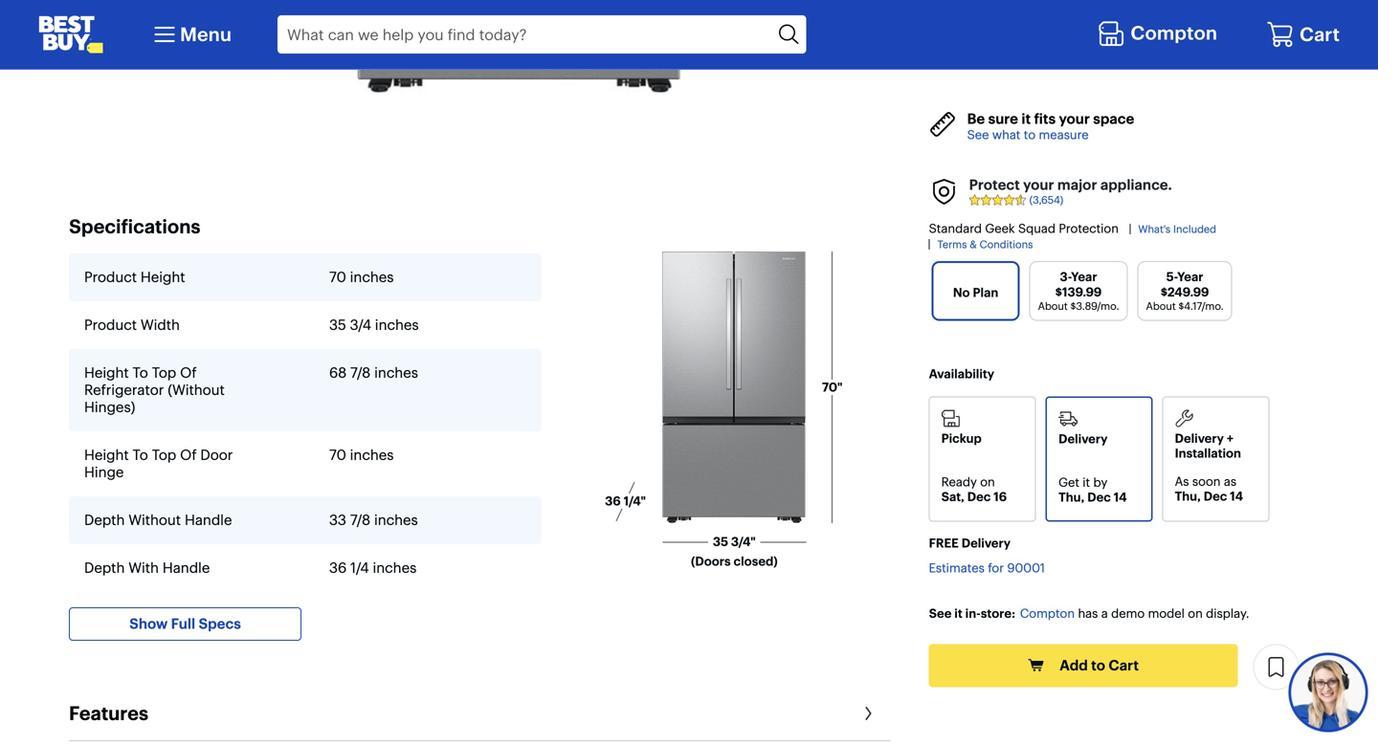 Task type: locate. For each thing, give the bounding box(es) containing it.
it left fits
[[1022, 110, 1031, 128]]

top down width
[[152, 364, 176, 382]]

1 vertical spatial handle
[[163, 560, 210, 577]]

0 horizontal spatial see
[[929, 606, 952, 622]]

front zoom. samsung - 32 cu. ft. 3-door french door smart refrigerator with dual auto ice maker - stainless steel. image
[[357, 0, 681, 93]]

0 vertical spatial 36
[[605, 494, 621, 509]]

7/8 right "68"
[[350, 364, 371, 382]]

see what to measure
[[967, 127, 1089, 142]]

hinge
[[84, 464, 124, 482]]

1 horizontal spatial on
[[1188, 606, 1203, 622]]

depth down hinge
[[84, 512, 125, 529]]

0 vertical spatial it
[[1022, 110, 1031, 128]]

your left major
[[1023, 176, 1054, 194]]

thu, left by
[[1059, 490, 1085, 505]]

compton button
[[1020, 606, 1075, 622]]

0 vertical spatial handle
[[185, 512, 232, 529]]

7/8
[[350, 364, 371, 382], [350, 512, 370, 529]]

cart right add
[[1109, 657, 1139, 675]]

of inside height to top of refrigerator (without hinges)
[[180, 364, 197, 382]]

as soon as thu, dec 14
[[1175, 474, 1243, 505]]

70 up 35 3/4 inches
[[329, 269, 346, 286]]

on inside ready on sat, dec 16
[[980, 475, 995, 490]]

0 vertical spatial 7/8
[[350, 364, 371, 382]]

delivery for delivery + installation
[[1175, 431, 1224, 446]]

70 inches up 3/4 on the top left of page
[[329, 269, 394, 286]]

ready on sat, dec 16
[[941, 475, 1007, 505]]

on
[[980, 475, 995, 490], [1188, 606, 1203, 622]]

36 left 1/4"
[[605, 494, 621, 509]]

add
[[1060, 657, 1088, 675]]

0 horizontal spatial cart
[[1109, 657, 1139, 675]]

0 vertical spatial 70
[[329, 269, 346, 286]]

2 70 from the top
[[329, 447, 346, 464]]

70 for height to top of door hinge
[[329, 447, 346, 464]]

0 horizontal spatial year
[[1071, 269, 1097, 285]]

year for 3-
[[1071, 269, 1097, 285]]

1 70 inches from the top
[[329, 269, 394, 286]]

1 horizontal spatial thu,
[[1175, 489, 1201, 505]]

1 70 from the top
[[329, 269, 346, 286]]

space
[[1093, 110, 1135, 128]]

to right add
[[1091, 657, 1106, 675]]

1 horizontal spatial dec
[[1088, 490, 1111, 505]]

1 horizontal spatial see
[[967, 127, 989, 142]]

inches right 1/4
[[373, 560, 417, 577]]

cart right cart icon
[[1300, 22, 1340, 46]]

see inside button
[[967, 127, 989, 142]]

1 product from the top
[[84, 269, 137, 286]]

your right fits
[[1059, 110, 1090, 128]]

1 horizontal spatial it
[[1022, 110, 1031, 128]]

70 up 33
[[329, 447, 346, 464]]

1 horizontal spatial about
[[1146, 300, 1176, 313]]

terms & conditions link
[[929, 238, 1033, 251]]

2 about from the left
[[1146, 300, 1176, 313]]

in-
[[965, 606, 981, 622]]

0 vertical spatial see
[[967, 127, 989, 142]]

2 product from the top
[[84, 317, 137, 334]]

dec right "as"
[[1204, 489, 1227, 505]]

inches down 35 3/4 inches
[[374, 364, 418, 382]]

1 horizontal spatial 35
[[713, 535, 728, 550]]

0 vertical spatial to
[[1024, 127, 1036, 142]]

inches up 35 3/4 inches
[[350, 269, 394, 286]]

year inside 3-year $139.99 about $3.89/mo.
[[1071, 269, 1097, 285]]

0 vertical spatial depth
[[84, 512, 125, 529]]

year for 5-
[[1177, 269, 1204, 285]]

14 right by
[[1114, 490, 1127, 505]]

store:
[[981, 606, 1015, 622]]

70 inches
[[329, 269, 394, 286], [329, 447, 394, 464]]

2 of from the top
[[180, 447, 197, 464]]

1 of from the top
[[180, 364, 197, 382]]

to
[[133, 364, 148, 382], [133, 447, 148, 464]]

7/8 for 33
[[350, 512, 370, 529]]

top left door
[[152, 447, 176, 464]]

product for product width
[[84, 317, 137, 334]]

35 3/4 inches
[[329, 317, 419, 334]]

2 vertical spatial height
[[84, 447, 129, 464]]

it left by
[[1083, 475, 1090, 491]]

depth with handle
[[84, 560, 210, 577]]

of
[[180, 364, 197, 382], [180, 447, 197, 464]]

14 right soon
[[1230, 489, 1243, 505]]

0 horizontal spatial it
[[955, 606, 963, 622]]

to inside height to top of refrigerator (without hinges)
[[133, 364, 148, 382]]

be
[[967, 110, 985, 128]]

inches for 33 7/8 inches
[[374, 512, 418, 529]]

1 horizontal spatial compton
[[1131, 21, 1218, 45]]

thu, left as
[[1175, 489, 1201, 505]]

0 vertical spatial on
[[980, 475, 995, 490]]

0 vertical spatial 35
[[329, 317, 346, 334]]

0 vertical spatial of
[[180, 364, 197, 382]]

conditions
[[980, 238, 1033, 251]]

demo
[[1111, 606, 1145, 622]]

7/8 right 33
[[350, 512, 370, 529]]

0 vertical spatial product
[[84, 269, 137, 286]]

see left what
[[967, 127, 989, 142]]

36 left 1/4
[[329, 560, 347, 577]]

it for dec
[[1083, 475, 1090, 491]]

0 horizontal spatial delivery
[[962, 536, 1011, 552]]

top for refrigerator
[[152, 364, 176, 382]]

year inside 5-year $249.99 about $4.17/mo.
[[1177, 269, 1204, 285]]

handle right with at the left
[[163, 560, 210, 577]]

2 vertical spatial it
[[955, 606, 963, 622]]

free delivery estimates for 90001
[[929, 536, 1045, 576]]

16
[[994, 490, 1007, 505]]

14 inside the as soon as thu, dec 14
[[1230, 489, 1243, 505]]

3/4"
[[731, 535, 756, 550]]

1 vertical spatial to
[[133, 447, 148, 464]]

it
[[1022, 110, 1031, 128], [1083, 475, 1090, 491], [955, 606, 963, 622]]

2 to from the top
[[133, 447, 148, 464]]

2 horizontal spatial dec
[[1204, 489, 1227, 505]]

cart link
[[1266, 20, 1340, 49]]

add to cart button
[[929, 645, 1238, 688]]

delivery up the get
[[1059, 432, 1108, 447]]

0 vertical spatial top
[[152, 364, 176, 382]]

about down 3-
[[1038, 300, 1068, 313]]

top for door
[[152, 447, 176, 464]]

0 horizontal spatial to
[[1024, 127, 1036, 142]]

inches for 68 7/8 inches
[[374, 364, 418, 382]]

model
[[1148, 606, 1185, 622]]

product
[[84, 269, 137, 286], [84, 317, 137, 334]]

1 horizontal spatial year
[[1177, 269, 1204, 285]]

see for see what to measure
[[967, 127, 989, 142]]

height up hinges)
[[84, 364, 129, 382]]

squad
[[1018, 221, 1056, 237]]

2 70 inches from the top
[[329, 447, 394, 464]]

1 vertical spatial 70
[[329, 447, 346, 464]]

35 left 3/4 on the top left of page
[[329, 317, 346, 334]]

2 year from the left
[[1177, 269, 1204, 285]]

70
[[329, 269, 346, 286], [329, 447, 346, 464]]

1 vertical spatial product
[[84, 317, 137, 334]]

1 vertical spatial compton
[[1020, 606, 1075, 622]]

about inside 3-year $139.99 about $3.89/mo.
[[1038, 300, 1068, 313]]

save image
[[1265, 656, 1288, 679]]

1 vertical spatial 35
[[713, 535, 728, 550]]

of left door
[[180, 447, 197, 464]]

depth
[[84, 512, 125, 529], [84, 560, 125, 577]]

top inside height to top of door hinge
[[152, 447, 176, 464]]

2 depth from the top
[[84, 560, 125, 577]]

your
[[1059, 110, 1090, 128], [1023, 176, 1054, 194]]

1 depth from the top
[[84, 512, 125, 529]]

compton inside compton dropdown button
[[1131, 21, 1218, 45]]

height up width
[[141, 269, 185, 286]]

it left in-
[[955, 606, 963, 622]]

product up product width
[[84, 269, 137, 286]]

1 vertical spatial height
[[84, 364, 129, 382]]

1 vertical spatial depth
[[84, 560, 125, 577]]

0 vertical spatial compton
[[1131, 21, 1218, 45]]

caret-right icon image
[[856, 703, 879, 726]]

to inside height to top of door hinge
[[133, 447, 148, 464]]

about for $139.99
[[1038, 300, 1068, 313]]

see left in-
[[929, 606, 952, 622]]

1 horizontal spatial your
[[1059, 110, 1090, 128]]

0 horizontal spatial thu,
[[1059, 490, 1085, 505]]

delivery up estimates for 90001 dropdown button
[[962, 536, 1011, 552]]

specs
[[199, 616, 241, 633]]

0 horizontal spatial your
[[1023, 176, 1054, 194]]

handle
[[185, 512, 232, 529], [163, 560, 210, 577]]

thu,
[[1175, 489, 1201, 505], [1059, 490, 1085, 505]]

depth left with at the left
[[84, 560, 125, 577]]

see
[[967, 127, 989, 142], [929, 606, 952, 622]]

0 horizontal spatial about
[[1038, 300, 1068, 313]]

1 to from the top
[[133, 364, 148, 382]]

thu, inside get it by thu, dec 14
[[1059, 490, 1085, 505]]

delivery left + in the bottom of the page
[[1175, 431, 1224, 446]]

height inside height to top of door hinge
[[84, 447, 129, 464]]

2 top from the top
[[152, 447, 176, 464]]

see it in-store: compton has a demo model on display.
[[929, 606, 1250, 622]]

height inside height to top of refrigerator (without hinges)
[[84, 364, 129, 382]]

dec for as soon as
[[1204, 489, 1227, 505]]

on right ready
[[980, 475, 995, 490]]

height for height to top of refrigerator (without hinges)
[[84, 364, 129, 382]]

dec inside the as soon as thu, dec 14
[[1204, 489, 1227, 505]]

1 top from the top
[[152, 364, 176, 382]]

dec
[[1204, 489, 1227, 505], [967, 490, 991, 505], [1088, 490, 1111, 505]]

depth for depth with handle
[[84, 560, 125, 577]]

dec right the get
[[1088, 490, 1111, 505]]

1 vertical spatial see
[[929, 606, 952, 622]]

0 vertical spatial your
[[1059, 110, 1090, 128]]

2 horizontal spatial it
[[1083, 475, 1090, 491]]

0 horizontal spatial 36
[[329, 560, 347, 577]]

show full specs
[[129, 616, 241, 633]]

about
[[1038, 300, 1068, 313], [1146, 300, 1176, 313]]

0 horizontal spatial dec
[[967, 490, 991, 505]]

delivery
[[1175, 431, 1224, 446], [1059, 432, 1108, 447], [962, 536, 1011, 552]]

it inside get it by thu, dec 14
[[1083, 475, 1090, 491]]

by
[[1094, 475, 1108, 491]]

35 up (doors
[[713, 535, 728, 550]]

year up $4.17/mo.
[[1177, 269, 1204, 285]]

about down 5- on the top of the page
[[1146, 300, 1176, 313]]

about inside 5-year $249.99 about $4.17/mo.
[[1146, 300, 1176, 313]]

dec left 16
[[967, 490, 991, 505]]

0 vertical spatial cart
[[1300, 22, 1340, 46]]

top
[[152, 364, 176, 382], [152, 447, 176, 464]]

1 vertical spatial it
[[1083, 475, 1090, 491]]

of right refrigerator
[[180, 364, 197, 382]]

+
[[1227, 431, 1234, 446]]

0 horizontal spatial on
[[980, 475, 995, 490]]

0 vertical spatial 70 inches
[[329, 269, 394, 286]]

0 vertical spatial to
[[133, 364, 148, 382]]

33 7/8 inches
[[329, 512, 418, 529]]

thu, inside the as soon as thu, dec 14
[[1175, 489, 1201, 505]]

appliance.
[[1101, 176, 1172, 194]]

1 vertical spatial 70 inches
[[329, 447, 394, 464]]

sure
[[988, 110, 1018, 128]]

2 horizontal spatial delivery
[[1175, 431, 1224, 446]]

product left width
[[84, 317, 137, 334]]

35 for 35 3/4 inches
[[329, 317, 346, 334]]

inches up the 36 1/4 inches
[[374, 512, 418, 529]]

1 vertical spatial top
[[152, 447, 176, 464]]

closed)
[[734, 554, 778, 570]]

protect
[[969, 176, 1020, 194]]

to right hinge
[[133, 447, 148, 464]]

1 vertical spatial cart
[[1109, 657, 1139, 675]]

dec inside get it by thu, dec 14
[[1088, 490, 1111, 505]]

included
[[1174, 223, 1217, 236]]

top inside height to top of refrigerator (without hinges)
[[152, 364, 176, 382]]

to
[[1024, 127, 1036, 142], [1091, 657, 1106, 675]]

1 vertical spatial on
[[1188, 606, 1203, 622]]

0 horizontal spatial 35
[[329, 317, 346, 334]]

to up hinges)
[[133, 364, 148, 382]]

0 horizontal spatial 14
[[1114, 490, 1127, 505]]

1 horizontal spatial delivery
[[1059, 432, 1108, 447]]

get it by thu, dec 14
[[1059, 475, 1127, 505]]

on right model
[[1188, 606, 1203, 622]]

70 inches for product height
[[329, 269, 394, 286]]

delivery inside delivery + installation
[[1175, 431, 1224, 446]]

delivery + installation
[[1175, 431, 1241, 461]]

inches
[[350, 269, 394, 286], [375, 317, 419, 334], [374, 364, 418, 382], [350, 447, 394, 464], [374, 512, 418, 529], [373, 560, 417, 577]]

estimates for 90001 button
[[929, 561, 1045, 576]]

of inside height to top of door hinge
[[180, 447, 197, 464]]

to right what
[[1024, 127, 1036, 142]]

1 about from the left
[[1038, 300, 1068, 313]]

1 horizontal spatial 14
[[1230, 489, 1243, 505]]

free
[[929, 536, 959, 552]]

1 year from the left
[[1071, 269, 1097, 285]]

compton
[[1131, 21, 1218, 45], [1020, 606, 1075, 622]]

height down hinges)
[[84, 447, 129, 464]]

1 horizontal spatial 36
[[605, 494, 621, 509]]

be sure it fits your space
[[967, 110, 1135, 128]]

year up $3.89/mo.
[[1071, 269, 1097, 285]]

1 vertical spatial of
[[180, 447, 197, 464]]

height for height to top of door hinge
[[84, 447, 129, 464]]

inches right 3/4 on the top left of page
[[375, 317, 419, 334]]

geek
[[985, 221, 1015, 237]]

14 inside get it by thu, dec 14
[[1114, 490, 1127, 505]]

1 vertical spatial 7/8
[[350, 512, 370, 529]]

handle right without
[[185, 512, 232, 529]]

70 inches up 33 7/8 inches
[[329, 447, 394, 464]]

1 horizontal spatial to
[[1091, 657, 1106, 675]]

1 vertical spatial 36
[[329, 560, 347, 577]]

14 for as soon as
[[1230, 489, 1243, 505]]

0 horizontal spatial compton
[[1020, 606, 1075, 622]]



Task type: vqa. For each thing, say whether or not it's contained in the screenshot.


Task type: describe. For each thing, give the bounding box(es) containing it.
68 7/8 inches
[[329, 364, 418, 382]]

show full specs button
[[69, 608, 302, 641]]

7/8 for 68
[[350, 364, 371, 382]]

product for product height
[[84, 269, 137, 286]]

(3,654)
[[1030, 193, 1064, 207]]

1 horizontal spatial cart
[[1300, 22, 1340, 46]]

$4.17/mo.
[[1179, 300, 1224, 313]]

terms
[[938, 238, 967, 251]]

specifications
[[69, 215, 201, 239]]

has
[[1078, 606, 1098, 622]]

(3,654) link
[[969, 193, 1064, 207]]

measure
[[1039, 127, 1089, 142]]

$249.99
[[1161, 285, 1209, 300]]

to for (without
[[133, 364, 148, 382]]

inches for 35 3/4 inches
[[375, 317, 419, 334]]

&
[[970, 238, 977, 251]]

for
[[988, 561, 1004, 576]]

protection
[[1059, 221, 1119, 237]]

inches up 33 7/8 inches
[[350, 447, 394, 464]]

of for refrigerator
[[180, 364, 197, 382]]

(doors
[[691, 554, 731, 570]]

display.
[[1206, 606, 1250, 622]]

36 1/4 inches
[[329, 560, 417, 577]]

add to cart
[[1060, 657, 1139, 675]]

1/4"
[[624, 494, 646, 509]]

$3.89/mo.
[[1071, 300, 1119, 313]]

door
[[200, 447, 233, 464]]

1/4
[[350, 560, 369, 577]]

90001
[[1007, 561, 1045, 576]]

features
[[69, 702, 148, 726]]

36 for 36 1/4 inches
[[329, 560, 347, 577]]

cart inside button
[[1109, 657, 1139, 675]]

3-year $139.99 about $3.89/mo.
[[1038, 269, 1119, 313]]

as
[[1224, 474, 1237, 490]]

pickup
[[941, 431, 982, 446]]

see what to measure button
[[967, 127, 1089, 143]]

what's included terms & conditions
[[938, 223, 1217, 251]]

0 vertical spatial height
[[141, 269, 185, 286]]

cart icon image
[[1266, 20, 1295, 49]]

hinges)
[[84, 399, 135, 417]]

fits
[[1034, 110, 1056, 128]]

inches for 36 1/4 inches
[[373, 560, 417, 577]]

$139.99
[[1056, 285, 1102, 300]]

depth for depth without handle
[[84, 512, 125, 529]]

best buy help human beacon image
[[1288, 652, 1369, 734]]

thu, for get
[[1059, 490, 1085, 505]]

bestbuy.com image
[[38, 15, 103, 54]]

a
[[1102, 606, 1108, 622]]

standard geek squad protection
[[929, 221, 1119, 237]]

height to top of door hinge
[[84, 447, 233, 482]]

dec inside ready on sat, dec 16
[[967, 490, 991, 505]]

33
[[329, 512, 346, 529]]

35 for 35 3/4"
[[713, 535, 728, 550]]

1 vertical spatial to
[[1091, 657, 1106, 675]]

what's included link
[[1130, 223, 1217, 236]]

5-
[[1167, 269, 1177, 285]]

as
[[1175, 474, 1189, 490]]

get
[[1059, 475, 1080, 491]]

Type to search. Navigate forward to hear suggestions text field
[[278, 15, 773, 54]]

14 for get it by
[[1114, 490, 1127, 505]]

delivery for delivery
[[1059, 432, 1108, 447]]

full
[[171, 616, 195, 633]]

of for door
[[180, 447, 197, 464]]

delivery inside free delivery estimates for 90001
[[962, 536, 1011, 552]]

show
[[129, 616, 168, 633]]

(doors closed)
[[691, 554, 778, 570]]

ready
[[941, 475, 977, 490]]

samsung - 32 cu. ft. 3-door french door smart refrigerator with dual auto ice maker - stainless steel - front_standard image
[[662, 252, 806, 524]]

refrigerator
[[84, 382, 164, 399]]

sat,
[[941, 490, 965, 505]]

it for compton
[[955, 606, 963, 622]]

width
[[141, 317, 180, 334]]

depth without handle
[[84, 512, 232, 529]]

3/4
[[350, 317, 371, 334]]

(without
[[168, 382, 225, 399]]

thu, for as
[[1175, 489, 1201, 505]]

soon
[[1193, 474, 1221, 490]]

70"
[[822, 380, 843, 395]]

standard
[[929, 221, 982, 237]]

35 3/4"
[[713, 535, 756, 550]]

plan
[[973, 285, 999, 300]]

estimates
[[929, 561, 985, 576]]

70 inches for height to top of door hinge
[[329, 447, 394, 464]]

5-year $249.99 about $4.17/mo.
[[1146, 269, 1224, 313]]

handle for depth without handle
[[185, 512, 232, 529]]

to for hinge
[[133, 447, 148, 464]]

product width
[[84, 317, 180, 334]]

see for see it in-store: compton has a demo model on display.
[[929, 606, 952, 622]]

1 vertical spatial your
[[1023, 176, 1054, 194]]

3-
[[1060, 269, 1071, 285]]

without
[[129, 512, 181, 529]]

no
[[953, 285, 970, 300]]

protect your major appliance.
[[969, 176, 1172, 194]]

installation
[[1175, 446, 1241, 461]]

what's
[[1138, 223, 1171, 236]]

about for $249.99
[[1146, 300, 1176, 313]]

availability
[[929, 367, 995, 382]]

product height
[[84, 269, 185, 286]]

compton button
[[1097, 16, 1222, 52]]

70 for product height
[[329, 269, 346, 286]]

handle for depth with handle
[[163, 560, 210, 577]]

dec for get it by
[[1088, 490, 1111, 505]]

36 for 36 1/4"
[[605, 494, 621, 509]]

68
[[329, 364, 347, 382]]

height to top of refrigerator (without hinges)
[[84, 364, 225, 417]]

no plan button
[[932, 261, 1020, 321]]

menu button
[[149, 19, 232, 50]]

features button
[[69, 687, 891, 741]]

with
[[129, 560, 159, 577]]



